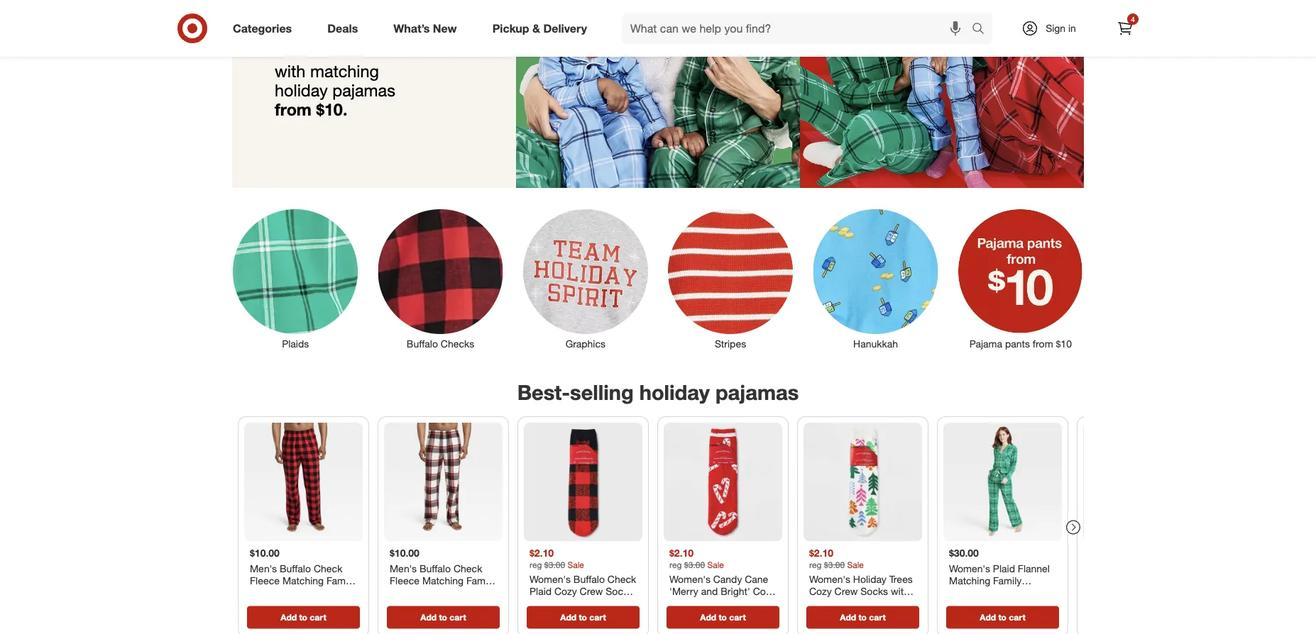 Task type: describe. For each thing, give the bounding box(es) containing it.
delivery
[[544, 21, 587, 35]]

$10.00 for the men's buffalo check fleece matching family pajama pants - wondershop™ black s image
[[390, 548, 420, 560]]

&
[[533, 21, 540, 35]]

plaids
[[282, 338, 309, 350]]

pickup & delivery
[[493, 21, 587, 35]]

to for 'women's candy cane 'merry and bright' cozy crew socks with gift card holder - wondershop™ red/white 4-10' image
[[719, 613, 727, 624]]

holiday inside memories with matching holiday pajamas from $10.
[[275, 80, 328, 100]]

reg for 'women's candy cane 'merry and bright' cozy crew socks with gift card holder - wondershop™ red/white 4-10' image
[[670, 560, 682, 571]]

4
[[1132, 15, 1136, 23]]

cart for add to cart button related to women's plaid flannel matching family pajama set - wondershop™ green m image
[[1009, 613, 1026, 624]]

add to cart button for women's plaid flannel matching family pajama set - wondershop™ green m image
[[947, 607, 1060, 630]]

$2.10 reg $3.00 sale for women's buffalo check plaid cozy crew socks with gift card holder - wondershop™ red/black 4-10 'image'
[[530, 548, 584, 571]]

add to cart for add to cart button corresponding to women's buffalo check plaid cozy crew socks with gift card holder - wondershop™ red/black 4-10 'image'
[[561, 613, 606, 624]]

to for women's holiday trees cozy crew socks with gift card holder - wondershop™ white 4-10 image
[[859, 613, 867, 624]]

in
[[1069, 22, 1077, 34]]

pajama pants from $10 link
[[949, 207, 1094, 351]]

$30.00
[[950, 548, 979, 560]]

add to cart button for men's buffalo check fleece matching family pajama pants - wondershop™ red m image at the left bottom of the page
[[247, 607, 360, 630]]

to for women's buffalo check plaid cozy crew socks with gift card holder - wondershop™ red/black 4-10 'image'
[[579, 613, 587, 624]]

add to cart for add to cart button associated with men's buffalo check fleece matching family pajama pants - wondershop™ red m image at the left bottom of the page
[[281, 613, 326, 624]]

4 link
[[1110, 13, 1141, 44]]

$3.00 for women's holiday trees cozy crew socks with gift card holder - wondershop™ white 4-10 image
[[824, 560, 845, 571]]

$3.00 for 'women's candy cane 'merry and bright' cozy crew socks with gift card holder - wondershop™ red/white 4-10' image
[[685, 560, 705, 571]]

search
[[966, 23, 1000, 37]]

$10.00 for men's buffalo check fleece matching family pajama pants - wondershop™ red m image at the left bottom of the page
[[250, 548, 280, 560]]

$10.
[[316, 99, 348, 119]]

add to cart for add to cart button associated with the men's buffalo check fleece matching family pajama pants - wondershop™ black s image
[[421, 613, 466, 624]]

pickup
[[493, 21, 530, 35]]

pickup & delivery link
[[481, 13, 605, 44]]

memories
[[275, 22, 410, 57]]

plaids link
[[223, 207, 368, 351]]

$30.00 link
[[944, 423, 1063, 604]]

from inside memories with matching holiday pajamas from $10.
[[275, 99, 312, 119]]

sale for women's holiday trees cozy crew socks with gift card holder - wondershop™ white 4-10 image
[[848, 560, 864, 571]]

pajama
[[970, 338, 1003, 350]]

what's
[[394, 21, 430, 35]]

memories with matching holiday pajamas from $10.
[[275, 22, 410, 119]]

with
[[275, 61, 306, 81]]

pajamas inside memories with matching holiday pajamas from $10.
[[333, 80, 396, 100]]

holiday inside carousel region
[[640, 380, 710, 405]]

sign
[[1046, 22, 1066, 34]]

$10
[[1056, 338, 1072, 350]]

add to cart for add to cart button associated with women's holiday trees cozy crew socks with gift card holder - wondershop™ white 4-10 image
[[840, 613, 886, 624]]

to for men's buffalo check fleece matching family pajama pants - wondershop™ red m image at the left bottom of the page
[[299, 613, 307, 624]]

what's new
[[394, 21, 457, 35]]

add to cart button for women's holiday trees cozy crew socks with gift card holder - wondershop™ white 4-10 image
[[807, 607, 920, 630]]

deals
[[328, 21, 358, 35]]

best-
[[518, 380, 570, 405]]

buffalo
[[407, 338, 438, 350]]

graphics
[[566, 338, 606, 350]]

$2.10 reg $3.00 sale for women's holiday trees cozy crew socks with gift card holder - wondershop™ white 4-10 image
[[810, 548, 864, 571]]

categories link
[[221, 13, 310, 44]]

add for men's buffalo check fleece matching family pajama pants - wondershop™ red m image at the left bottom of the page
[[281, 613, 297, 624]]

women's buffalo check plaid cozy crew socks with gift card holder - wondershop™ red/black 4-10 image
[[524, 423, 643, 542]]

women's plaid flannel matching family pajama set - wondershop™ green m image
[[944, 423, 1063, 542]]

carousel region
[[232, 369, 1209, 635]]

add to cart button for the men's buffalo check fleece matching family pajama pants - wondershop™ black s image
[[387, 607, 500, 630]]

cart for add to cart button corresponding to women's buffalo check plaid cozy crew socks with gift card holder - wondershop™ red/black 4-10 'image'
[[590, 613, 606, 624]]

men's buffalo check fleece matching family pajama pants - wondershop™ black s image
[[384, 423, 503, 542]]

cart for add to cart button associated with women's holiday trees cozy crew socks with gift card holder - wondershop™ white 4-10 image
[[870, 613, 886, 624]]

new
[[433, 21, 457, 35]]



Task type: vqa. For each thing, say whether or not it's contained in the screenshot.
The $3.00 associated with Women's Holiday Trees Cozy Crew Socks with Gift Card Holder - Wondershop™ White 4-10 'image'
yes



Task type: locate. For each thing, give the bounding box(es) containing it.
0 horizontal spatial $10.00 link
[[244, 423, 363, 604]]

1 horizontal spatial pajamas
[[716, 380, 799, 405]]

6 add to cart from the left
[[980, 613, 1026, 624]]

matching
[[310, 61, 379, 81]]

2 horizontal spatial $2.10 reg $3.00 sale
[[810, 548, 864, 571]]

5 add from the left
[[840, 613, 857, 624]]

$10.00 link
[[244, 423, 363, 604], [384, 423, 503, 604]]

2 $3.00 from the left
[[685, 560, 705, 571]]

1 vertical spatial pajamas
[[716, 380, 799, 405]]

4 add from the left
[[701, 613, 717, 624]]

add to cart for add to cart button related to women's plaid flannel matching family pajama set - wondershop™ green m image
[[980, 613, 1026, 624]]

$10.00
[[250, 548, 280, 560], [390, 548, 420, 560]]

1 $2.10 from the left
[[530, 548, 554, 560]]

cart for add to cart button associated with the men's buffalo check fleece matching family pajama pants - wondershop™ black s image
[[450, 613, 466, 624]]

1 $3.00 from the left
[[545, 560, 565, 571]]

add for women's buffalo check plaid cozy crew socks with gift card holder - wondershop™ red/black 4-10 'image'
[[561, 613, 577, 624]]

add for 'women's candy cane 'merry and bright' cozy crew socks with gift card holder - wondershop™ red/white 4-10' image
[[701, 613, 717, 624]]

add to cart
[[281, 613, 326, 624], [421, 613, 466, 624], [561, 613, 606, 624], [701, 613, 746, 624], [840, 613, 886, 624], [980, 613, 1026, 624]]

from left $10
[[1033, 338, 1054, 350]]

1 vertical spatial from
[[1033, 338, 1054, 350]]

0 vertical spatial holiday
[[275, 80, 328, 100]]

1 horizontal spatial $2.10
[[670, 548, 694, 560]]

1 horizontal spatial $10.00
[[390, 548, 420, 560]]

3 add to cart button from the left
[[527, 607, 640, 630]]

stripes link
[[658, 207, 804, 351]]

checks
[[441, 338, 475, 350]]

$3.00
[[545, 560, 565, 571], [685, 560, 705, 571], [824, 560, 845, 571]]

3 cart from the left
[[590, 613, 606, 624]]

0 horizontal spatial $2.10
[[530, 548, 554, 560]]

1 add to cart button from the left
[[247, 607, 360, 630]]

0 horizontal spatial pajamas
[[333, 80, 396, 100]]

3 add from the left
[[561, 613, 577, 624]]

cart for 'women's candy cane 'merry and bright' cozy crew socks with gift card holder - wondershop™ red/white 4-10' image add to cart button
[[730, 613, 746, 624]]

add to cart for 'women's candy cane 'merry and bright' cozy crew socks with gift card holder - wondershop™ red/white 4-10' image add to cart button
[[701, 613, 746, 624]]

6 to from the left
[[999, 613, 1007, 624]]

$10.00 link for add to cart button associated with the men's buffalo check fleece matching family pajama pants - wondershop™ black s image
[[384, 423, 503, 604]]

2 horizontal spatial reg
[[810, 560, 822, 571]]

3 reg from the left
[[810, 560, 822, 571]]

$2.10
[[530, 548, 554, 560], [670, 548, 694, 560], [810, 548, 834, 560]]

from
[[275, 99, 312, 119], [1033, 338, 1054, 350]]

reg
[[530, 560, 542, 571], [670, 560, 682, 571], [810, 560, 822, 571]]

$2.10 for 'women's candy cane 'merry and bright' cozy crew socks with gift card holder - wondershop™ red/white 4-10' image
[[670, 548, 694, 560]]

add for women's holiday trees cozy crew socks with gift card holder - wondershop™ white 4-10 image
[[840, 613, 857, 624]]

hanukkah link
[[804, 207, 949, 351]]

0 vertical spatial from
[[275, 99, 312, 119]]

4 add to cart button from the left
[[667, 607, 780, 630]]

1 horizontal spatial holiday
[[640, 380, 710, 405]]

6 cart from the left
[[1009, 613, 1026, 624]]

add to cart button for 'women's candy cane 'merry and bright' cozy crew socks with gift card holder - wondershop™ red/white 4-10' image
[[667, 607, 780, 630]]

sign in link
[[1010, 13, 1099, 44]]

sale for women's buffalo check plaid cozy crew socks with gift card holder - wondershop™ red/black 4-10 'image'
[[568, 560, 584, 571]]

to for the men's buffalo check fleece matching family pajama pants - wondershop™ black s image
[[439, 613, 447, 624]]

2 $10.00 link from the left
[[384, 423, 503, 604]]

0 horizontal spatial $2.10 reg $3.00 sale
[[530, 548, 584, 571]]

3 $2.10 from the left
[[810, 548, 834, 560]]

holiday
[[275, 80, 328, 100], [640, 380, 710, 405]]

add for women's plaid flannel matching family pajama set - wondershop™ green m image
[[980, 613, 997, 624]]

buffalo checks
[[407, 338, 475, 350]]

3 $2.10 reg $3.00 sale from the left
[[810, 548, 864, 571]]

4 add to cart from the left
[[701, 613, 746, 624]]

women's candy cane 'merry and bright' cozy crew socks with gift card holder - wondershop™ red/white 4-10 image
[[664, 423, 783, 542]]

2 to from the left
[[439, 613, 447, 624]]

2 $2.10 from the left
[[670, 548, 694, 560]]

2 horizontal spatial $2.10
[[810, 548, 834, 560]]

search button
[[966, 13, 1000, 47]]

0 horizontal spatial from
[[275, 99, 312, 119]]

What can we help you find? suggestions appear below search field
[[622, 13, 976, 44]]

to for women's plaid flannel matching family pajama set - wondershop™ green m image
[[999, 613, 1007, 624]]

1 sale from the left
[[568, 560, 584, 571]]

reg for women's buffalo check plaid cozy crew socks with gift card holder - wondershop™ red/black 4-10 'image'
[[530, 560, 542, 571]]

1 add from the left
[[281, 613, 297, 624]]

3 to from the left
[[579, 613, 587, 624]]

1 horizontal spatial $3.00
[[685, 560, 705, 571]]

$3.00 for women's buffalo check plaid cozy crew socks with gift card holder - wondershop™ red/black 4-10 'image'
[[545, 560, 565, 571]]

1 horizontal spatial sale
[[708, 560, 724, 571]]

stripes
[[715, 338, 747, 350]]

3 add to cart from the left
[[561, 613, 606, 624]]

2 sale from the left
[[708, 560, 724, 571]]

$2.10 for women's holiday trees cozy crew socks with gift card holder - wondershop™ white 4-10 image
[[810, 548, 834, 560]]

add to cart button
[[247, 607, 360, 630], [387, 607, 500, 630], [527, 607, 640, 630], [667, 607, 780, 630], [807, 607, 920, 630], [947, 607, 1060, 630]]

0 horizontal spatial sale
[[568, 560, 584, 571]]

best-selling holiday pajamas
[[518, 380, 799, 405]]

pajamas down 'memories'
[[333, 80, 396, 100]]

1 $2.10 reg $3.00 sale from the left
[[530, 548, 584, 571]]

men's buffalo check fleece matching family pajama pants - wondershop™ red m image
[[244, 423, 363, 542]]

1 horizontal spatial $2.10 reg $3.00 sale
[[670, 548, 724, 571]]

pajamas
[[333, 80, 396, 100], [716, 380, 799, 405]]

1 vertical spatial holiday
[[640, 380, 710, 405]]

1 horizontal spatial reg
[[670, 560, 682, 571]]

categories
[[233, 21, 292, 35]]

4 cart from the left
[[730, 613, 746, 624]]

1 $10.00 link from the left
[[244, 423, 363, 604]]

pants
[[1006, 338, 1031, 350]]

sale
[[568, 560, 584, 571], [708, 560, 724, 571], [848, 560, 864, 571]]

$2.10 for women's buffalo check plaid cozy crew socks with gift card holder - wondershop™ red/black 4-10 'image'
[[530, 548, 554, 560]]

what's new link
[[382, 13, 475, 44]]

1 horizontal spatial $10.00 link
[[384, 423, 503, 604]]

1 to from the left
[[299, 613, 307, 624]]

0 horizontal spatial reg
[[530, 560, 542, 571]]

0 horizontal spatial holiday
[[275, 80, 328, 100]]

5 add to cart button from the left
[[807, 607, 920, 630]]

cart
[[310, 613, 326, 624], [450, 613, 466, 624], [590, 613, 606, 624], [730, 613, 746, 624], [870, 613, 886, 624], [1009, 613, 1026, 624]]

1 horizontal spatial from
[[1033, 338, 1054, 350]]

2 $10.00 from the left
[[390, 548, 420, 560]]

2 cart from the left
[[450, 613, 466, 624]]

2 add to cart from the left
[[421, 613, 466, 624]]

2 horizontal spatial $3.00
[[824, 560, 845, 571]]

deals link
[[316, 13, 376, 44]]

0 horizontal spatial $3.00
[[545, 560, 565, 571]]

1 cart from the left
[[310, 613, 326, 624]]

buffalo checks link
[[368, 207, 513, 351]]

1 reg from the left
[[530, 560, 542, 571]]

$2.10 reg $3.00 sale for 'women's candy cane 'merry and bright' cozy crew socks with gift card holder - wondershop™ red/white 4-10' image
[[670, 548, 724, 571]]

pajamas down 'stripes'
[[716, 380, 799, 405]]

2 add to cart button from the left
[[387, 607, 500, 630]]

hanukkah
[[854, 338, 898, 350]]

4 to from the left
[[719, 613, 727, 624]]

5 cart from the left
[[870, 613, 886, 624]]

2 add from the left
[[421, 613, 437, 624]]

add to cart button for women's buffalo check plaid cozy crew socks with gift card holder - wondershop™ red/black 4-10 'image'
[[527, 607, 640, 630]]

women's holiday trees cozy crew socks with gift card holder - wondershop™ white 4-10 image
[[804, 423, 923, 542]]

2 $2.10 reg $3.00 sale from the left
[[670, 548, 724, 571]]

6 add to cart button from the left
[[947, 607, 1060, 630]]

2 horizontal spatial sale
[[848, 560, 864, 571]]

graphics link
[[513, 207, 658, 351]]

pajama pants from $10
[[970, 338, 1072, 350]]

cart for add to cart button associated with men's buffalo check fleece matching family pajama pants - wondershop™ red m image at the left bottom of the page
[[310, 613, 326, 624]]

0 horizontal spatial $10.00
[[250, 548, 280, 560]]

5 add to cart from the left
[[840, 613, 886, 624]]

pajamas inside carousel region
[[716, 380, 799, 405]]

reg for women's holiday trees cozy crew socks with gift card holder - wondershop™ white 4-10 image
[[810, 560, 822, 571]]

2 reg from the left
[[670, 560, 682, 571]]

selling
[[570, 380, 634, 405]]

3 $3.00 from the left
[[824, 560, 845, 571]]

add for the men's buffalo check fleece matching family pajama pants - wondershop™ black s image
[[421, 613, 437, 624]]

to
[[299, 613, 307, 624], [439, 613, 447, 624], [579, 613, 587, 624], [719, 613, 727, 624], [859, 613, 867, 624], [999, 613, 1007, 624]]

add
[[281, 613, 297, 624], [421, 613, 437, 624], [561, 613, 577, 624], [701, 613, 717, 624], [840, 613, 857, 624], [980, 613, 997, 624]]

3 sale from the left
[[848, 560, 864, 571]]

$10.00 link for add to cart button associated with men's buffalo check fleece matching family pajama pants - wondershop™ red m image at the left bottom of the page
[[244, 423, 363, 604]]

1 add to cart from the left
[[281, 613, 326, 624]]

$2.10 reg $3.00 sale
[[530, 548, 584, 571], [670, 548, 724, 571], [810, 548, 864, 571]]

sale for 'women's candy cane 'merry and bright' cozy crew socks with gift card holder - wondershop™ red/white 4-10' image
[[708, 560, 724, 571]]

sign in
[[1046, 22, 1077, 34]]

5 to from the left
[[859, 613, 867, 624]]

1 $10.00 from the left
[[250, 548, 280, 560]]

6 add from the left
[[980, 613, 997, 624]]

0 vertical spatial pajamas
[[333, 80, 396, 100]]

from down with
[[275, 99, 312, 119]]



